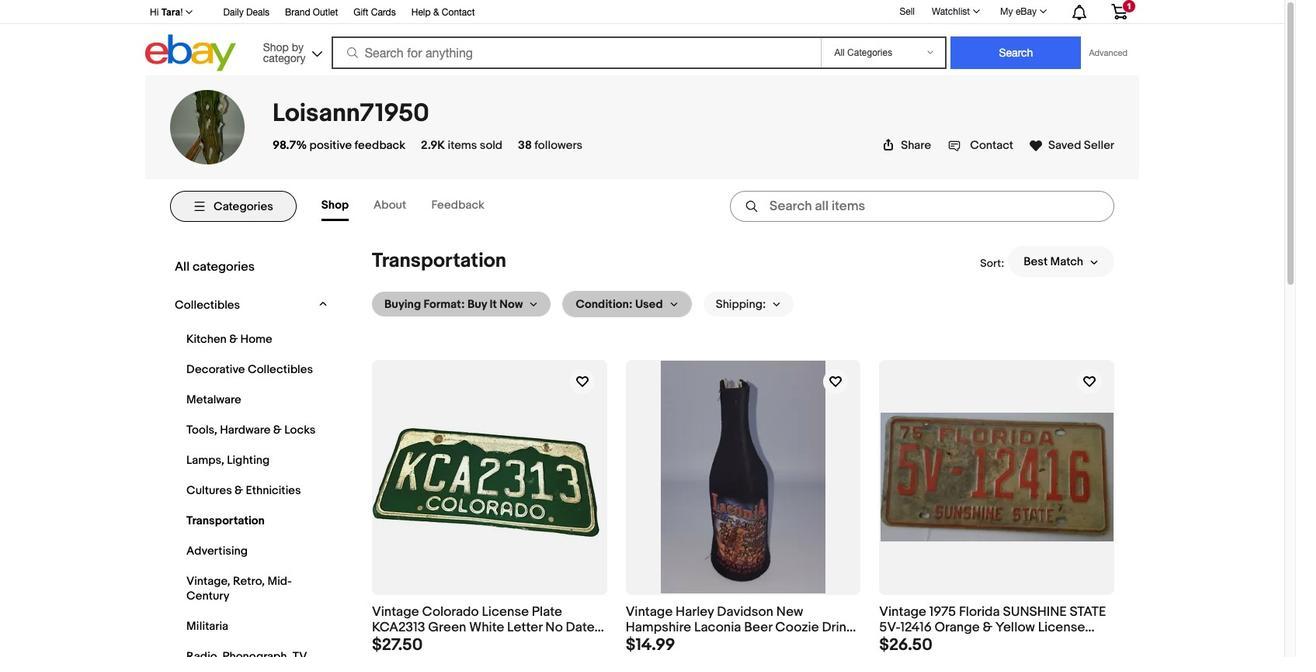 Task type: locate. For each thing, give the bounding box(es) containing it.
all categories link
[[171, 256, 328, 279]]

shop inside shop by category
[[263, 41, 289, 53]]

ebay
[[1016, 6, 1037, 17]]

1 horizontal spatial vintage
[[626, 605, 673, 620]]

vintage inside vintage 1975 florida sunshine state 5v-12416 orange & yellow license plate
[[880, 605, 927, 620]]

plate
[[532, 605, 562, 620], [880, 637, 910, 653]]

militaria link
[[183, 616, 324, 639]]

share
[[901, 138, 932, 153]]

2 horizontal spatial vintage
[[880, 605, 927, 620]]

condition: used
[[576, 297, 663, 312]]

gift cards
[[354, 7, 396, 18]]

transportation tab panel
[[170, 234, 1115, 658]]

best match button
[[1008, 246, 1115, 277]]

shop by category banner
[[141, 0, 1140, 75]]

shop left by
[[263, 41, 289, 53]]

None submit
[[951, 37, 1082, 69]]

vintage,
[[186, 575, 230, 590]]

$27.50
[[372, 636, 423, 657]]

feedback
[[355, 138, 406, 153]]

contact left saved
[[970, 138, 1014, 153]]

0 horizontal spatial transportation
[[186, 514, 265, 529]]

all
[[175, 259, 190, 275]]

saved seller button
[[1029, 135, 1115, 153]]

0 vertical spatial shop
[[263, 41, 289, 53]]

sold
[[480, 138, 503, 153]]

drink
[[822, 621, 854, 637]]

sell link
[[893, 6, 922, 17]]

1 horizontal spatial license
[[1038, 621, 1085, 637]]

0 vertical spatial license
[[482, 605, 529, 620]]

collectibles
[[175, 298, 240, 313], [248, 363, 313, 378]]

vintage for $26.50
[[880, 605, 927, 620]]

0 horizontal spatial plate
[[532, 605, 562, 620]]

& for home
[[229, 332, 238, 347]]

vintage inside vintage colorado license plate kca2313 green white letter no date antique car
[[372, 605, 419, 620]]

vintage inside vintage harley davidson new hampshire laconia beer coozie drink cooler
[[626, 605, 673, 620]]

lighting
[[227, 454, 270, 468]]

plate up no
[[532, 605, 562, 620]]

advanced
[[1089, 48, 1128, 57]]

tools, hardware & locks
[[186, 423, 316, 438]]

& inside account navigation
[[433, 7, 439, 18]]

contact
[[442, 7, 475, 18], [970, 138, 1014, 153]]

1
[[1127, 2, 1132, 11]]

decorative collectibles
[[186, 363, 313, 378]]

sell
[[900, 6, 915, 17]]

condition:
[[576, 297, 633, 312]]

& right cultures
[[235, 484, 243, 499]]

1 horizontal spatial contact
[[970, 138, 1014, 153]]

1 link
[[1102, 0, 1137, 23]]

daily deals link
[[223, 5, 270, 22]]

license inside vintage 1975 florida sunshine state 5v-12416 orange & yellow license plate
[[1038, 621, 1085, 637]]

vintage colorado license plate kca2313 green white letter no date antique car
[[372, 605, 595, 653]]

share button
[[883, 138, 932, 153]]

letter
[[507, 621, 543, 637]]

2 vintage from the left
[[626, 605, 673, 620]]

help & contact link
[[412, 5, 475, 22]]

plate down 5v-
[[880, 637, 910, 653]]

0 vertical spatial transportation
[[372, 249, 507, 273]]

1 vertical spatial collectibles
[[248, 363, 313, 378]]

antique
[[372, 637, 420, 653]]

vintage for $27.50
[[372, 605, 419, 620]]

vintage up 5v-
[[880, 605, 927, 620]]

38 followers
[[518, 138, 583, 153]]

white
[[469, 621, 504, 637]]

shop left "about"
[[321, 198, 349, 213]]

1 vertical spatial shop
[[321, 198, 349, 213]]

vintage up kca2313
[[372, 605, 419, 620]]

0 vertical spatial plate
[[532, 605, 562, 620]]

vintage harley davidson new hampshire laconia beer coozie drink cooler
[[626, 605, 854, 653]]

tools, hardware & locks link
[[183, 419, 324, 442]]

outlet
[[313, 7, 338, 18]]

brand outlet
[[285, 7, 338, 18]]

1 horizontal spatial shop
[[321, 198, 349, 213]]

my ebay
[[1001, 6, 1037, 17]]

transportation up "advertising"
[[186, 514, 265, 529]]

century
[[186, 590, 230, 604]]

hardware
[[220, 423, 271, 438]]

brand outlet link
[[285, 5, 338, 22]]

vintage for $14.99
[[626, 605, 673, 620]]

& down florida
[[983, 621, 993, 637]]

brand
[[285, 7, 310, 18]]

tab list containing shop
[[321, 192, 510, 221]]

1 vintage from the left
[[372, 605, 419, 620]]

shop
[[263, 41, 289, 53], [321, 198, 349, 213]]

vintage up hampshire
[[626, 605, 673, 620]]

1 horizontal spatial transportation
[[372, 249, 507, 273]]

condition: used button
[[564, 292, 691, 317]]

deals
[[246, 7, 270, 18]]

1 vertical spatial plate
[[880, 637, 910, 653]]

98.7%
[[273, 138, 307, 153]]

vintage colorado license plate kca2313 green white letter no date antique car button
[[372, 605, 607, 653]]

car
[[423, 637, 445, 653]]

license inside vintage colorado license plate kca2313 green white letter no date antique car
[[482, 605, 529, 620]]

!
[[180, 7, 183, 18]]

0 vertical spatial contact
[[442, 7, 475, 18]]

2.9k
[[421, 138, 445, 153]]

shipping: button
[[704, 292, 794, 317]]

0 horizontal spatial vintage
[[372, 605, 419, 620]]

license down state
[[1038, 621, 1085, 637]]

transportation up format:
[[372, 249, 507, 273]]

coozie
[[775, 621, 819, 637]]

0 horizontal spatial collectibles
[[175, 298, 240, 313]]

it
[[490, 297, 497, 312]]

1 vertical spatial license
[[1038, 621, 1085, 637]]

Search all items field
[[730, 191, 1115, 222]]

kca2313
[[372, 621, 425, 637]]

& right help
[[433, 7, 439, 18]]

buying
[[385, 297, 421, 312]]

advertising
[[186, 545, 248, 559]]

1 vertical spatial transportation
[[186, 514, 265, 529]]

account navigation
[[141, 0, 1140, 24]]

1 horizontal spatial plate
[[880, 637, 910, 653]]

& left home
[[229, 332, 238, 347]]

5v-
[[880, 621, 901, 637]]

0 horizontal spatial license
[[482, 605, 529, 620]]

cooler
[[626, 637, 668, 653]]

vintage colorado license plate kca2313 green white letter no date antique car : quick view image
[[373, 415, 606, 541]]

vintage
[[372, 605, 419, 620], [626, 605, 673, 620], [880, 605, 927, 620]]

contact right help
[[442, 7, 475, 18]]

Search for anything text field
[[334, 38, 818, 68]]

vintage 1975 florida sunshine state 5v-12416 orange & yellow license plate button
[[880, 605, 1115, 653]]

now
[[500, 297, 523, 312]]

vintage, retro, mid- century link
[[183, 571, 324, 608]]

collectibles up kitchen
[[175, 298, 240, 313]]

0 horizontal spatial contact
[[442, 7, 475, 18]]

1 vertical spatial contact
[[970, 138, 1014, 153]]

0 horizontal spatial shop
[[263, 41, 289, 53]]

no
[[546, 621, 563, 637]]

shop for shop by category
[[263, 41, 289, 53]]

retro,
[[233, 575, 265, 590]]

buying format: buy it now
[[385, 297, 523, 312]]

transportation link
[[183, 510, 324, 533]]

collectibles down home
[[248, 363, 313, 378]]

tab list
[[321, 192, 510, 221]]

license up 'white'
[[482, 605, 529, 620]]

3 vintage from the left
[[880, 605, 927, 620]]

advanced link
[[1082, 37, 1136, 68]]



Task type: describe. For each thing, give the bounding box(es) containing it.
sunshine
[[1003, 605, 1067, 620]]

green
[[428, 621, 466, 637]]

decorative
[[186, 363, 245, 378]]

metalware
[[186, 393, 241, 408]]

loisann71950 image
[[170, 90, 245, 165]]

my
[[1001, 6, 1013, 17]]

& for contact
[[433, 7, 439, 18]]

category
[[263, 52, 306, 64]]

lamps, lighting link
[[183, 450, 324, 472]]

shop by category button
[[256, 35, 326, 68]]

1 horizontal spatial collectibles
[[248, 363, 313, 378]]

yellow
[[996, 621, 1035, 637]]

by
[[292, 41, 304, 53]]

new
[[777, 605, 804, 620]]

collectibles link
[[171, 294, 312, 317]]

militaria
[[186, 620, 228, 635]]

ethnicities
[[246, 484, 301, 499]]

vintage 1975 florida sunshine state 5v-12416 orange & yellow license plate
[[880, 605, 1107, 653]]

help & contact
[[412, 7, 475, 18]]

saved seller
[[1049, 138, 1115, 153]]

colorado
[[422, 605, 479, 620]]

hampshire
[[626, 621, 692, 637]]

daily deals
[[223, 7, 270, 18]]

seller
[[1084, 138, 1115, 153]]

lamps,
[[186, 454, 224, 468]]

& for ethnicities
[[235, 484, 243, 499]]

hi tara !
[[150, 7, 183, 18]]

none submit inside shop by category banner
[[951, 37, 1082, 69]]

saved
[[1049, 138, 1082, 153]]

vintage 1975 florida sunshine state 5v-12416 orange & yellow license plate : quick view image
[[881, 414, 1114, 542]]

sort:
[[981, 257, 1005, 270]]

gift
[[354, 7, 369, 18]]

about
[[374, 198, 406, 213]]

harley
[[676, 605, 714, 620]]

date
[[566, 621, 595, 637]]

contact link
[[949, 138, 1014, 153]]

vintage harley davidson new hampshire laconia beer coozie drink cooler : quick view image
[[661, 361, 826, 595]]

categories button
[[170, 191, 297, 222]]

cultures & ethnicities
[[186, 484, 301, 499]]

& left locks
[[273, 423, 282, 438]]

gift cards link
[[354, 5, 396, 22]]

my ebay link
[[992, 2, 1054, 21]]

shop by category
[[263, 41, 306, 64]]

12416
[[901, 621, 932, 637]]

0 vertical spatial collectibles
[[175, 298, 240, 313]]

buying format: buy it now button
[[372, 292, 551, 317]]

plate inside vintage colorado license plate kca2313 green white letter no date antique car
[[532, 605, 562, 620]]

$26.50
[[880, 636, 933, 657]]

1975
[[930, 605, 956, 620]]

state
[[1070, 605, 1107, 620]]

cultures & ethnicities link
[[183, 480, 324, 503]]

cards
[[371, 7, 396, 18]]

used
[[635, 297, 663, 312]]

orange
[[935, 621, 980, 637]]

buy
[[468, 297, 487, 312]]

davidson
[[717, 605, 774, 620]]

watchlist
[[932, 6, 970, 17]]

items
[[448, 138, 477, 153]]

plate inside vintage 1975 florida sunshine state 5v-12416 orange & yellow license plate
[[880, 637, 910, 653]]

daily
[[223, 7, 244, 18]]

watchlist link
[[924, 2, 987, 21]]

contact inside account navigation
[[442, 7, 475, 18]]

metalware link
[[183, 389, 324, 412]]

beer
[[744, 621, 773, 637]]

lamps, lighting
[[186, 454, 270, 468]]

advertising link
[[183, 541, 324, 563]]

$14.99
[[626, 636, 676, 657]]

cultures
[[186, 484, 232, 499]]

loisann71950
[[273, 99, 429, 129]]

shop for shop
[[321, 198, 349, 213]]

& inside vintage 1975 florida sunshine state 5v-12416 orange & yellow license plate
[[983, 621, 993, 637]]

38
[[518, 138, 532, 153]]

vintage, retro, mid- century
[[186, 575, 292, 604]]

98.7% positive feedback
[[273, 138, 406, 153]]

kitchen
[[186, 332, 227, 347]]

kitchen & home
[[186, 332, 272, 347]]

best
[[1024, 254, 1048, 269]]

followers
[[535, 138, 583, 153]]



Task type: vqa. For each thing, say whether or not it's contained in the screenshot.
"My eBay" link
yes



